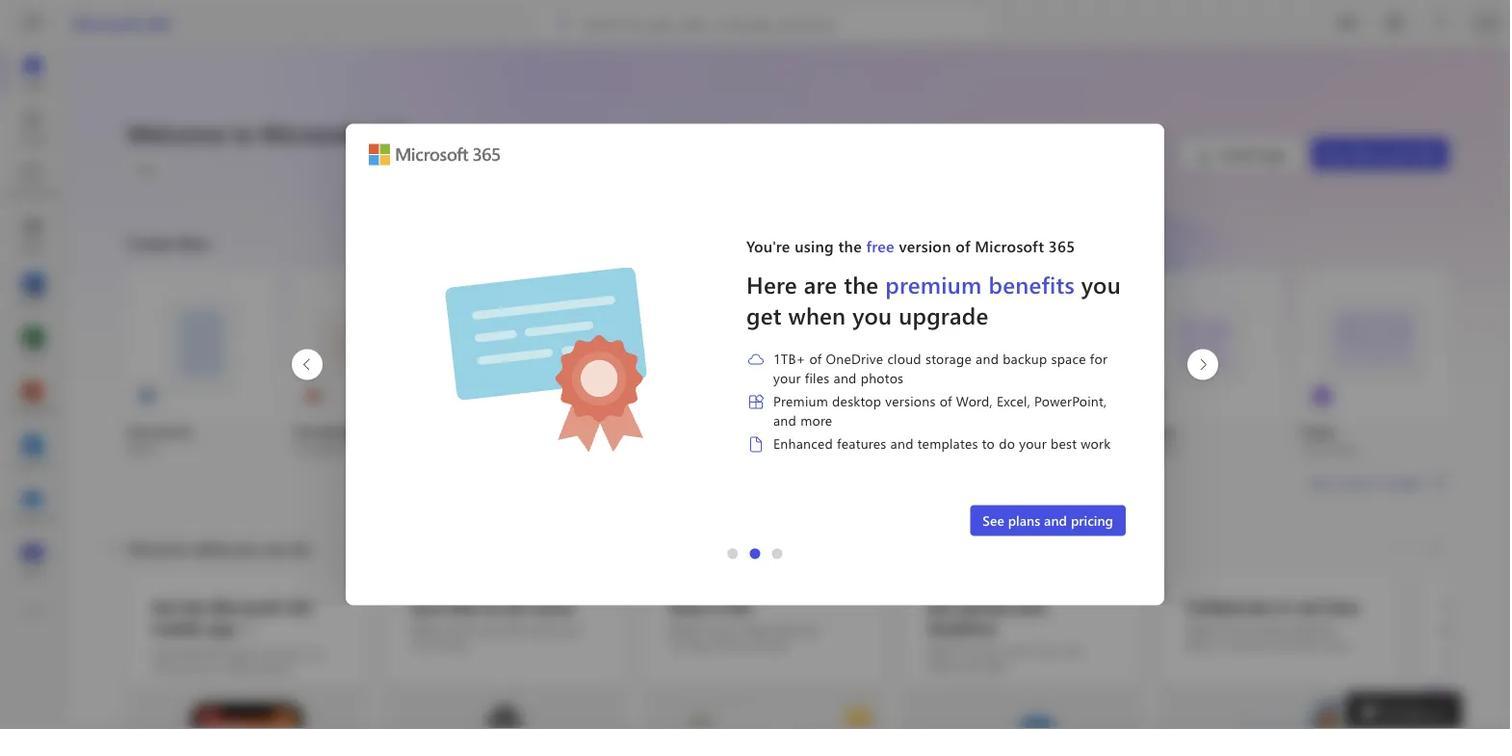 Task type: vqa. For each thing, say whether or not it's contained in the screenshot.
documents
yes



Task type: locate. For each thing, give the bounding box(es) containing it.
settings.
[[746, 637, 789, 652]]

1 horizontal spatial ● tab
[[749, 544, 762, 562]]

mobile
[[152, 618, 203, 638], [220, 660, 256, 676]]

share down 'real'
[[1308, 621, 1336, 637]]

1 vertical spatial of
[[810, 350, 822, 368]]

●
[[727, 544, 739, 562], [749, 544, 762, 562], [771, 544, 784, 562]]

dialog containing here are the
[[0, 0, 1511, 729]]

0 vertical spatial do
[[999, 435, 1016, 452]]

your all-in-one video studio image
[[1422, 685, 1511, 729]]

0 vertical spatial see
[[1309, 474, 1331, 491]]

the right at
[[1200, 652, 1217, 668]]

0 horizontal spatial in
[[1276, 596, 1290, 617]]

file
[[728, 596, 751, 617]]

navigation
[[0, 46, 66, 586]]

quiz
[[798, 422, 826, 440]]

1 horizontal spatial in
[[1369, 474, 1380, 491]]

1 vertical spatial onedrive
[[928, 618, 997, 638]]

get started with onedrive image
[[905, 685, 1141, 729]]

cloud up photos
[[888, 350, 922, 368]]

0 horizontal spatial see
[[983, 512, 1005, 529]]

files up share a file "image"
[[776, 621, 797, 637]]

the right download
[[208, 645, 225, 660]]

my content image
[[23, 171, 42, 191]]

list containing document
[[127, 270, 1449, 457]]

for
[[1090, 350, 1108, 368]]

your up get the microsoft 365 mobile app image
[[193, 660, 216, 676]]

more inside premium desktop versions of word, excel, powerpoint, and more
[[801, 411, 833, 429]]

to left store,
[[989, 643, 1000, 658]]

forms inside form forms
[[630, 441, 662, 457]]

create new
[[127, 232, 209, 253]]

see
[[1309, 474, 1331, 491], [983, 512, 1005, 529]]

time
[[1327, 596, 1360, 617]]

and down premium in the bottom of the page
[[774, 411, 797, 429]]

store
[[531, 621, 557, 637]]

to down the 'file'
[[731, 621, 741, 637]]

onedrive
[[826, 350, 884, 368], [928, 618, 997, 638]]

onedrive up photos
[[826, 350, 884, 368]]

started
[[958, 596, 1011, 617]]

and right edit
[[1285, 621, 1305, 637]]

app
[[207, 618, 235, 638], [228, 645, 248, 660]]

1 horizontal spatial more
[[1334, 474, 1365, 491]]

discover what you can do button
[[101, 533, 314, 564]]

how inside your all-i learn how to
[[1477, 645, 1499, 660]]

you're using the free version of microsoft 365
[[747, 236, 1075, 256]]

the inside save files to the cloud watch how to securely store your documents.
[[504, 596, 528, 617]]

0 vertical spatial app
[[207, 618, 235, 638]]

more down clipchamp
[[1334, 474, 1365, 491]]

1 vertical spatial mobile
[[220, 660, 256, 676]]

files inside share a file watch how to share files and manage share settings.
[[776, 621, 797, 637]]

version
[[899, 236, 952, 256]]

microsoft 365 logo image
[[369, 144, 501, 165]]

do right can
[[292, 538, 311, 559]]

the up securely
[[504, 596, 528, 617]]

onedrive down started
[[928, 618, 997, 638]]

word document image
[[139, 385, 158, 405]]

microsoft inside button
[[1352, 145, 1410, 163]]

files up premium in the bottom of the page
[[805, 369, 830, 387]]

your inside 1tb+ of onedrive cloud storage and backup space for your files and photos
[[774, 369, 801, 387]]

share
[[670, 596, 711, 617]]

1 vertical spatial app
[[228, 645, 248, 660]]

see inside button
[[983, 512, 1005, 529]]

share
[[745, 621, 773, 637], [1308, 621, 1336, 637], [715, 637, 742, 652], [928, 658, 956, 673]]

plans
[[1008, 512, 1041, 529]]

365
[[145, 13, 170, 33], [369, 118, 408, 148], [1414, 145, 1437, 163], [1049, 236, 1075, 256], [286, 596, 313, 617]]

designer
[[1133, 441, 1179, 457]]

onedrive image
[[23, 495, 42, 514]]

0 vertical spatial of
[[956, 236, 971, 256]]

list
[[127, 270, 1449, 457]]

3 ● from the left
[[771, 544, 784, 562]]

more down premium in the bottom of the page
[[801, 411, 833, 429]]

outlook image
[[23, 441, 42, 461]]

get
[[152, 596, 178, 617], [928, 596, 954, 617]]

microsoft
[[73, 13, 140, 33], [261, 118, 362, 148], [1352, 145, 1410, 163], [975, 236, 1045, 256], [211, 596, 282, 617]]

0 horizontal spatial get
[[152, 596, 178, 617]]

of right version
[[956, 236, 971, 256]]

2 forms from the left
[[798, 441, 830, 457]]

share inside get started with onedrive watch how to store, sync, and share your files.
[[928, 658, 956, 673]]

cloud up "store"
[[532, 596, 573, 617]]

1 vertical spatial create
[[1384, 474, 1422, 491]]

1 vertical spatial do
[[292, 538, 311, 559]]

to inside the download the app to access your files on your mobile device.
[[252, 645, 262, 660]]

at
[[1187, 652, 1197, 668]]

clipchamp
[[1301, 441, 1356, 457]]

2 vertical spatial of
[[940, 392, 952, 410]]

edit
[[1262, 621, 1282, 637]]

get left started
[[928, 596, 954, 617]]

next image
[[1424, 533, 1443, 564]]

with up store,
[[1015, 596, 1047, 617]]

0 horizontal spatial more
[[801, 411, 833, 429]]

your all-i learn how to
[[1446, 596, 1511, 676]]

1 horizontal spatial ●
[[749, 544, 762, 562]]

0 vertical spatial more
[[801, 411, 833, 429]]

you right benefits
[[1082, 268, 1121, 299]]

get inside get started with onedrive watch how to store, sync, and share your files.
[[928, 596, 954, 617]]

forms
[[630, 441, 662, 457], [798, 441, 830, 457]]

real
[[1295, 596, 1322, 617]]

0 vertical spatial in
[[1369, 474, 1380, 491]]

0 vertical spatial with
[[1015, 596, 1047, 617]]

with inside the collaborate in real time watch how to edit and share ideas on documents with others at the same time.
[[1295, 637, 1317, 652]]

0 horizontal spatial do
[[292, 538, 311, 559]]

see for see more in create
[[1309, 474, 1331, 491]]

0 horizontal spatial ●
[[727, 544, 739, 562]]

new quiz image
[[809, 385, 829, 405]]

share right manage in the bottom left of the page
[[715, 637, 742, 652]]

files.
[[986, 658, 1009, 673]]

0 horizontal spatial on
[[176, 660, 190, 676]]

2 horizontal spatial ●
[[771, 544, 784, 562]]

of
[[956, 236, 971, 256], [810, 350, 822, 368], [940, 392, 952, 410]]

365 inside button
[[1414, 145, 1437, 163]]

collaborate in real time image
[[1164, 685, 1399, 729]]

and
[[976, 350, 999, 368], [834, 369, 857, 387], [774, 411, 797, 429], [891, 435, 914, 452], [1045, 512, 1068, 529], [800, 621, 819, 637], [1285, 621, 1305, 637], [1064, 643, 1084, 658]]

create
[[127, 232, 173, 253], [1384, 474, 1422, 491]]

1 vertical spatial on
[[176, 660, 190, 676]]

0 horizontal spatial with
[[1015, 596, 1047, 617]]

this account doesn't have a microsoft 365 subscription. click to view your benefits. tooltip
[[127, 158, 165, 177]]

form
[[630, 422, 662, 440]]

you
[[1082, 268, 1121, 299], [853, 299, 892, 330], [232, 538, 259, 559]]

best
[[1051, 435, 1077, 452]]

watch
[[411, 621, 443, 637], [670, 621, 702, 637], [1187, 621, 1219, 637], [928, 643, 961, 658]]

1 vertical spatial see
[[983, 512, 1005, 529]]

your inside save files to the cloud watch how to securely store your documents.
[[561, 621, 584, 637]]

upgrade
[[899, 299, 989, 330]]

welcome
[[127, 118, 226, 148]]

get up download
[[152, 596, 178, 617]]

sync,
[[1035, 643, 1061, 658]]

how down collaborate
[[1223, 621, 1245, 637]]

and right "settings."
[[800, 621, 819, 637]]

0 vertical spatial cloud
[[888, 350, 922, 368]]

how inside save files to the cloud watch how to securely store your documents.
[[447, 621, 469, 637]]

mobile left "device."
[[220, 660, 256, 676]]

1 horizontal spatial cloud
[[888, 350, 922, 368]]

0 horizontal spatial mobile
[[152, 618, 203, 638]]

2 horizontal spatial ● tab
[[771, 544, 784, 562]]

watch down share
[[670, 621, 702, 637]]

do inside slide 2 of 3. group
[[999, 435, 1016, 452]]

watch down 'save'
[[411, 621, 443, 637]]

0 horizontal spatial of
[[810, 350, 822, 368]]

0 horizontal spatial create
[[127, 232, 173, 253]]

0 horizontal spatial onedrive
[[826, 350, 884, 368]]

forms down form
[[630, 441, 662, 457]]

on right "ideas"
[[1217, 637, 1231, 652]]

see more in create
[[1309, 474, 1422, 491]]

0 vertical spatial on
[[1217, 637, 1231, 652]]

get for get started with onedrive watch how to store, sync, and share your files.
[[928, 596, 954, 617]]

benefits
[[989, 268, 1075, 299]]

how right learn
[[1477, 645, 1499, 660]]

of right the 1tb+
[[810, 350, 822, 368]]

and inside see plans and pricing button
[[1045, 512, 1068, 529]]

document
[[0, 0, 1511, 729]]

to right templates
[[982, 435, 995, 452]]

share down the 'file'
[[745, 621, 773, 637]]

2 ● from the left
[[749, 544, 762, 562]]

files down get the microsoft 365 mobile app
[[152, 660, 173, 676]]

video
[[1301, 422, 1337, 440]]

collaborate in real time watch how to edit and share ideas on documents with others at the same time.
[[1187, 596, 1360, 668]]

1 vertical spatial cloud
[[532, 596, 573, 617]]

1 horizontal spatial see
[[1309, 474, 1331, 491]]

how left store,
[[964, 643, 986, 658]]

app down get the microsoft 365 mobile app
[[228, 645, 248, 660]]

with left the others
[[1295, 637, 1317, 652]]

how down a
[[705, 621, 727, 637]]

what
[[193, 538, 228, 559]]

premium
[[886, 268, 982, 299]]

forms down quiz
[[798, 441, 830, 457]]

1tb+ of onedrive cloud storage and backup space for your files and photos
[[774, 350, 1108, 387]]

1 horizontal spatial mobile
[[220, 660, 256, 676]]

1 vertical spatial in
[[1276, 596, 1290, 617]]

1 horizontal spatial on
[[1217, 637, 1231, 652]]

how left securely
[[447, 621, 469, 637]]

storage
[[926, 350, 972, 368]]

0 horizontal spatial you
[[232, 538, 259, 559]]

3 ● tab from the left
[[771, 544, 784, 562]]

get started with onedrive watch how to store, sync, and share your files.
[[928, 596, 1084, 673]]

how
[[447, 621, 469, 637], [705, 621, 727, 637], [1223, 621, 1245, 637], [964, 643, 986, 658], [1477, 645, 1499, 660]]

1 horizontal spatial with
[[1295, 637, 1317, 652]]

to inside your all-i learn how to
[[1503, 645, 1511, 660]]

to inside share a file watch how to share files and manage share settings.
[[731, 621, 741, 637]]

1 horizontal spatial of
[[940, 392, 952, 410]]

the inside the download the app to access your files on your mobile device.
[[208, 645, 225, 660]]

2 get from the left
[[928, 596, 954, 617]]

files right 'save'
[[449, 596, 480, 617]]

1 horizontal spatial onedrive
[[928, 618, 997, 638]]

the left the free
[[839, 236, 862, 256]]

0 vertical spatial onedrive
[[826, 350, 884, 368]]

see more in create link
[[1307, 471, 1449, 494]]

microsoft inside banner
[[73, 13, 140, 33]]

watch up at
[[1187, 621, 1219, 637]]

how inside the collaborate in real time watch how to edit and share ideas on documents with others at the same time.
[[1223, 621, 1245, 637]]

0 vertical spatial mobile
[[152, 618, 203, 638]]

cloud inside 1tb+ of onedrive cloud storage and backup space for your files and photos
[[888, 350, 922, 368]]

using
[[795, 236, 834, 256]]

free
[[135, 160, 158, 175]]

do right list lists
[[999, 435, 1016, 452]]

save files to the cloud watch how to securely store your documents.
[[411, 596, 584, 652]]

1 horizontal spatial do
[[999, 435, 1016, 452]]

1 horizontal spatial forms
[[798, 441, 830, 457]]

share left files.
[[928, 658, 956, 673]]

here are the premium benefits
[[747, 268, 1075, 299]]

see down clipchamp
[[1309, 474, 1331, 491]]

0 horizontal spatial ● tab
[[727, 544, 739, 562]]

1 forms from the left
[[630, 441, 662, 457]]

mobile inside the download the app to access your files on your mobile device.
[[220, 660, 256, 676]]

0 horizontal spatial cloud
[[532, 596, 573, 617]]

and right 'plans'
[[1045, 512, 1068, 529]]

to left "access"
[[252, 645, 262, 660]]

on inside the collaborate in real time watch how to edit and share ideas on documents with others at the same time.
[[1217, 637, 1231, 652]]

your right "store"
[[561, 621, 584, 637]]

watch left files.
[[928, 643, 961, 658]]

here
[[747, 268, 798, 299]]

work
[[1081, 435, 1111, 452]]

share inside the collaborate in real time watch how to edit and share ideas on documents with others at the same time.
[[1308, 621, 1336, 637]]

slide 2 of 3. group
[[346, 124, 1165, 606]]

you right when
[[853, 299, 892, 330]]

of inside premium desktop versions of word, excel, powerpoint, and more
[[940, 392, 952, 410]]

your down the 1tb+
[[774, 369, 801, 387]]

your right "access"
[[302, 645, 325, 660]]

create image
[[23, 118, 42, 137]]

collaborate
[[1187, 596, 1272, 617]]

None search field
[[539, 8, 990, 39]]

save files to the cloud image
[[388, 685, 623, 729]]

of left word,
[[940, 392, 952, 410]]

1 vertical spatial with
[[1295, 637, 1317, 652]]

premium
[[774, 392, 829, 410]]

to left edit
[[1248, 621, 1259, 637]]

how inside get started with onedrive watch how to store, sync, and share your files.
[[964, 643, 986, 658]]

1 vertical spatial more
[[1334, 474, 1365, 491]]

get for get the microsoft 365 mobile app
[[152, 596, 178, 617]]

see left 'plans'
[[983, 512, 1005, 529]]

dialog
[[0, 0, 1511, 729]]

the up download
[[182, 596, 206, 617]]

pricing
[[1071, 512, 1114, 529]]

app up the download the app to access your files on your mobile device.
[[207, 618, 235, 638]]

and right sync,
[[1064, 643, 1084, 658]]

cloud
[[888, 350, 922, 368], [532, 596, 573, 617]]

apps image
[[23, 225, 42, 245]]

see plans and pricing button
[[971, 505, 1126, 536]]

watch inside the collaborate in real time watch how to edit and share ideas on documents with others at the same time.
[[1187, 621, 1219, 637]]

1 horizontal spatial get
[[928, 596, 954, 617]]

and inside share a file watch how to share files and manage share settings.
[[800, 621, 819, 637]]

to down i
[[1503, 645, 1511, 660]]

word
[[127, 441, 156, 457]]

when
[[789, 299, 846, 330]]

1 horizontal spatial create
[[1384, 474, 1422, 491]]

1 get from the left
[[152, 596, 178, 617]]

and inside the collaborate in real time watch how to edit and share ideas on documents with others at the same time.
[[1285, 621, 1305, 637]]

0 horizontal spatial forms
[[630, 441, 662, 457]]

● tab
[[727, 544, 739, 562], [749, 544, 762, 562], [771, 544, 784, 562]]

your left files.
[[959, 658, 983, 673]]

mobile up download
[[152, 618, 203, 638]]

app inside the download the app to access your files on your mobile device.
[[228, 645, 248, 660]]

excel workbook image
[[474, 385, 493, 405]]

microsoft 365 banner
[[0, 0, 1511, 46]]

with inside get started with onedrive watch how to store, sync, and share your files.
[[1015, 596, 1047, 617]]

get inside get the microsoft 365 mobile app
[[152, 596, 178, 617]]

see inside 'create new' element
[[1309, 474, 1331, 491]]

do inside dropdown button
[[292, 538, 311, 559]]

to
[[232, 118, 254, 148], [982, 435, 995, 452], [484, 596, 500, 617], [472, 621, 483, 637], [731, 621, 741, 637], [1248, 621, 1259, 637], [989, 643, 1000, 658], [252, 645, 262, 660], [1503, 645, 1511, 660]]

on down get the microsoft 365 mobile app
[[176, 660, 190, 676]]

forms for form
[[630, 441, 662, 457]]

you left can
[[232, 538, 259, 559]]

enhanced
[[774, 435, 833, 452]]

the
[[839, 236, 862, 256], [844, 268, 879, 299], [182, 596, 206, 617], [504, 596, 528, 617], [208, 645, 225, 660], [1200, 652, 1217, 668]]

to inside get started with onedrive watch how to store, sync, and share your files.
[[989, 643, 1000, 658]]

share a file image
[[646, 685, 882, 729]]



Task type: describe. For each thing, give the bounding box(es) containing it.
365 inside get the microsoft 365 mobile app
[[286, 596, 313, 617]]

view more apps image
[[23, 603, 42, 622]]

buy microsoft 365
[[1325, 145, 1437, 163]]

templates
[[918, 435, 979, 452]]

to inside slide 2 of 3. group
[[982, 435, 995, 452]]

and inside premium desktop versions of word, excel, powerpoint, and more
[[774, 411, 797, 429]]

microsoft 365
[[73, 13, 170, 33]]

you get when you upgrade
[[747, 268, 1121, 330]]

quiz forms
[[798, 422, 830, 457]]

see plans and pricing
[[983, 512, 1114, 529]]

premium desktop versions of word, excel, powerpoint, and more
[[774, 392, 1107, 429]]

1 horizontal spatial you
[[853, 299, 892, 330]]

powerpoint image
[[23, 387, 42, 407]]

the right are
[[844, 268, 879, 299]]

2 horizontal spatial of
[[956, 236, 971, 256]]

your inside get started with onedrive watch how to store, sync, and share your files.
[[959, 658, 983, 673]]

feedback
[[1382, 700, 1447, 721]]

to left securely
[[472, 621, 483, 637]]

in inside the collaborate in real time watch how to edit and share ideas on documents with others at the same time.
[[1276, 596, 1290, 617]]

desktop
[[833, 392, 882, 410]]

store,
[[1003, 643, 1032, 658]]

a
[[715, 596, 724, 617]]

design
[[1133, 422, 1176, 440]]

1 ● tab from the left
[[727, 544, 739, 562]]

you're
[[747, 236, 791, 256]]

install apps
[[1219, 145, 1288, 163]]

teams image
[[23, 549, 42, 568]]

your
[[1446, 596, 1479, 617]]

see for see plans and pricing
[[983, 512, 1005, 529]]

video clipchamp
[[1301, 422, 1356, 457]]

features
[[837, 435, 887, 452]]

share a file watch how to share files and manage share settings.
[[670, 596, 819, 652]]

form forms
[[630, 422, 662, 457]]

files inside the download the app to access your files on your mobile device.
[[152, 660, 173, 676]]

1 ● from the left
[[727, 544, 739, 562]]

lists
[[965, 441, 988, 457]]

all-
[[1483, 596, 1507, 617]]

home image
[[23, 64, 42, 83]]

powerpoint
[[295, 441, 353, 457]]

download
[[152, 645, 205, 660]]

of inside 1tb+ of onedrive cloud storage and backup space for your files and photos
[[810, 350, 822, 368]]

how inside share a file watch how to share files and manage share settings.
[[705, 621, 727, 637]]

you inside dropdown button
[[232, 538, 259, 559]]

others
[[1321, 637, 1354, 652]]

documents
[[1234, 637, 1292, 652]]

microsoft inside slide 2 of 3. group
[[975, 236, 1045, 256]]

create new element
[[127, 227, 1449, 533]]

discover what you can do
[[128, 538, 311, 559]]

word image
[[23, 279, 42, 299]]

clipchamp video image
[[1312, 385, 1332, 405]]

document word
[[127, 422, 192, 457]]

get
[[747, 299, 782, 330]]

excel image
[[23, 333, 42, 353]]

download the app to access your files on your mobile device.
[[152, 645, 325, 676]]

save
[[411, 596, 445, 617]]

mobile inside get the microsoft 365 mobile app
[[152, 618, 203, 638]]

on inside the download the app to access your files on your mobile device.
[[176, 660, 190, 676]]

microsoft inside get the microsoft 365 mobile app
[[211, 596, 282, 617]]

2 horizontal spatial you
[[1082, 268, 1121, 299]]

onedrive inside get started with onedrive watch how to store, sync, and share your files.
[[928, 618, 997, 638]]

are
[[804, 268, 838, 299]]

time.
[[1251, 652, 1277, 668]]

in inside 'create new' element
[[1369, 474, 1380, 491]]

list
[[965, 422, 987, 440]]

the inside get the microsoft 365 mobile app
[[182, 596, 206, 617]]

onedrive inside 1tb+ of onedrive cloud storage and backup space for your files and photos
[[826, 350, 884, 368]]

manage
[[670, 637, 711, 652]]

365 inside banner
[[145, 13, 170, 33]]

and up desktop
[[834, 369, 857, 387]]

learn
[[1446, 645, 1474, 660]]

securely
[[486, 621, 528, 637]]

1tb+
[[774, 350, 806, 368]]

and up lists list image
[[976, 350, 999, 368]]

app inside get the microsoft 365 mobile app
[[207, 618, 235, 638]]

photos
[[861, 369, 904, 387]]

ideas
[[1187, 637, 1214, 652]]

buy microsoft 365 button
[[1313, 139, 1449, 170]]

discover
[[128, 538, 189, 559]]

files inside 1tb+ of onedrive cloud storage and backup space for your files and photos
[[805, 369, 830, 387]]

can
[[263, 538, 288, 559]]

buy
[[1325, 145, 1348, 163]]

install
[[1219, 145, 1256, 163]]

presentation powerpoint
[[295, 422, 373, 457]]

document
[[127, 422, 192, 440]]

your left best
[[1020, 435, 1047, 452]]

design designer
[[1133, 422, 1179, 457]]

and inside get started with onedrive watch how to store, sync, and share your files.
[[1064, 643, 1084, 658]]

get the microsoft 365 mobile app image
[[129, 685, 365, 729]]

watch inside save files to the cloud watch how to securely store your documents.
[[411, 621, 443, 637]]

365 inside slide 2 of 3. group
[[1049, 236, 1075, 256]]

documents.
[[411, 637, 471, 652]]

none search field inside microsoft 365 banner
[[539, 8, 990, 39]]

2 ● tab from the left
[[749, 544, 762, 562]]

forms for quiz
[[798, 441, 830, 457]]

watch inside get started with onedrive watch how to store, sync, and share your files.
[[928, 643, 961, 658]]

pagination for first run slides. slide 2 of 3 selected. tab list
[[346, 536, 1165, 562]]

free
[[867, 236, 895, 256]]

to right the welcome
[[232, 118, 254, 148]]

backup
[[1003, 350, 1048, 368]]

excel,
[[997, 392, 1031, 410]]

presentation
[[295, 422, 373, 440]]

powerpoint,
[[1035, 392, 1107, 410]]

i
[[1507, 596, 1511, 617]]

enhanced features and templates to do your best work
[[774, 435, 1111, 452]]

to up securely
[[484, 596, 500, 617]]

forms survey image
[[642, 385, 661, 405]]

space
[[1052, 350, 1087, 368]]

files inside save files to the cloud watch how to securely store your documents.
[[449, 596, 480, 617]]

access
[[266, 645, 299, 660]]

get the microsoft 365 mobile app
[[152, 596, 313, 638]]

and right 'features'
[[891, 435, 914, 452]]

install apps button
[[1181, 139, 1301, 170]]

list lists
[[965, 422, 988, 457]]

device.
[[259, 660, 295, 676]]

to inside the collaborate in real time watch how to edit and share ideas on documents with others at the same time.
[[1248, 621, 1259, 637]]

● ● ●
[[727, 544, 784, 562]]

lists list image
[[977, 385, 996, 405]]

more inside 'create new' element
[[1334, 474, 1365, 491]]

powerpoint presentation image
[[306, 385, 326, 405]]

cloud inside save files to the cloud watch how to securely store your documents.
[[532, 596, 573, 617]]

word,
[[956, 392, 993, 410]]

watch inside share a file watch how to share files and manage share settings.
[[670, 621, 702, 637]]

document containing here are the
[[0, 0, 1511, 729]]

the inside the collaborate in real time watch how to edit and share ideas on documents with others at the same time.
[[1200, 652, 1217, 668]]

0 vertical spatial create
[[127, 232, 173, 253]]



